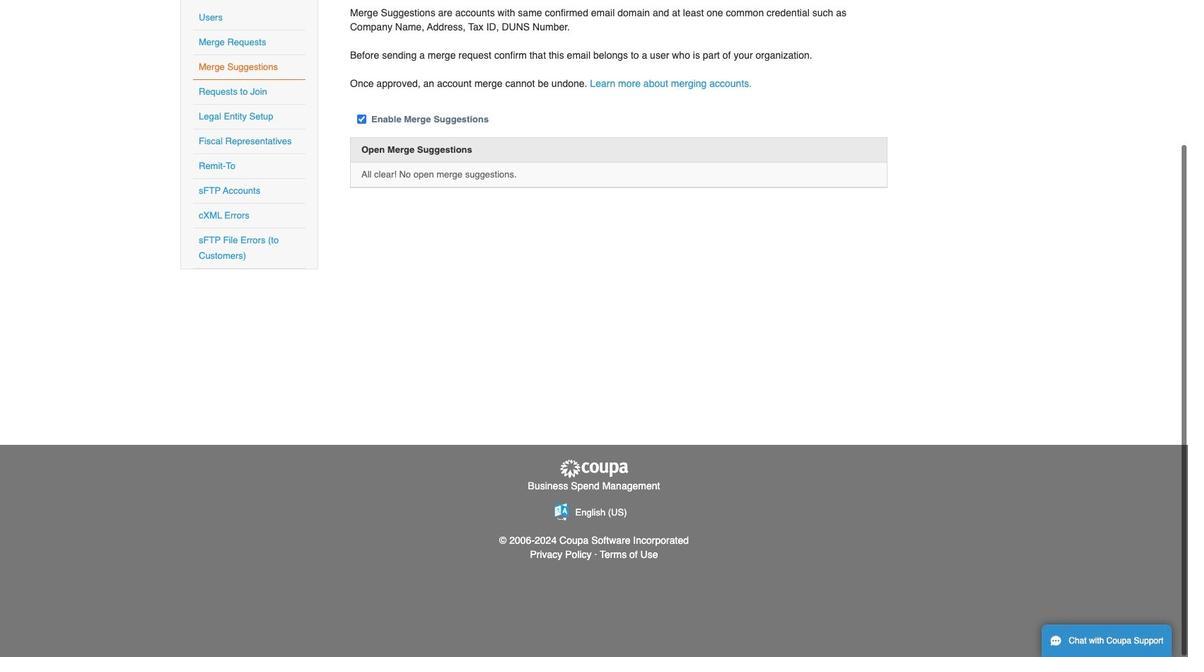 Task type: locate. For each thing, give the bounding box(es) containing it.
coupa supplier portal image
[[559, 459, 630, 479]]

None checkbox
[[357, 115, 366, 124]]



Task type: vqa. For each thing, say whether or not it's contained in the screenshot.
Giulia Masi image
no



